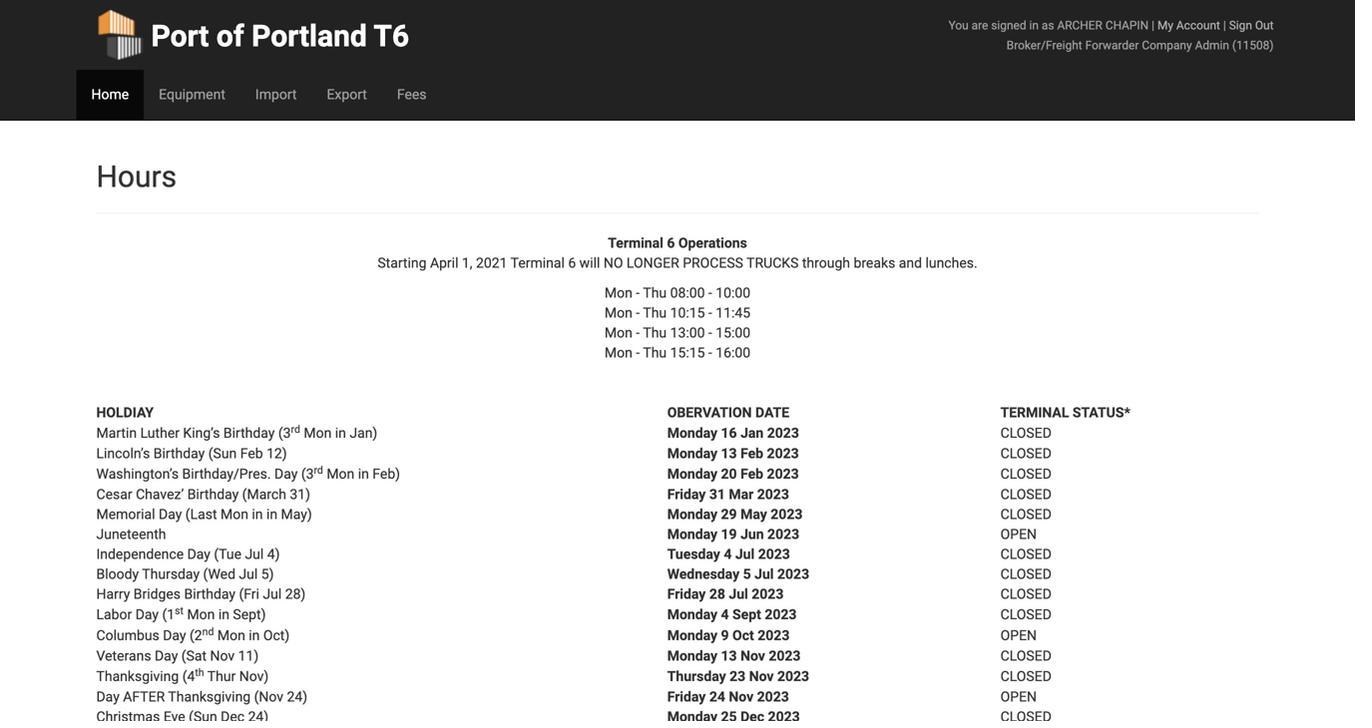 Task type: describe. For each thing, give the bounding box(es) containing it.
lincoln's birthday (sun feb 12)
[[96, 446, 287, 462]]

monday 19 jun 2023
[[668, 527, 800, 543]]

independence
[[96, 547, 184, 563]]

day left after
[[96, 689, 120, 706]]

2 thu from the top
[[643, 305, 667, 321]]

day for (2
[[163, 628, 186, 644]]

harry
[[96, 587, 130, 603]]

sept
[[733, 607, 762, 623]]

1 vertical spatial thanksgiving
[[168, 689, 251, 706]]

labor
[[96, 607, 132, 623]]

friday 31 mar 2023
[[668, 487, 790, 503]]

no
[[604, 255, 623, 272]]

export
[[327, 86, 367, 103]]

monday 20 feb 2023
[[668, 466, 799, 483]]

operations
[[679, 235, 748, 252]]

- left 15:15
[[636, 345, 640, 361]]

1,
[[462, 255, 473, 272]]

signed
[[992, 18, 1027, 32]]

13 for nov
[[721, 648, 737, 665]]

wednesday
[[668, 567, 740, 583]]

2023 for friday 28 jul 2023
[[752, 587, 784, 603]]

home
[[91, 86, 129, 103]]

lunches.
[[926, 255, 978, 272]]

28
[[710, 587, 726, 603]]

1 thu from the top
[[643, 285, 667, 302]]

2021
[[476, 255, 508, 272]]

nov)
[[239, 669, 269, 685]]

4 thu from the top
[[643, 345, 667, 361]]

forwarder
[[1086, 38, 1140, 52]]

company
[[1142, 38, 1193, 52]]

tuesday
[[668, 547, 721, 563]]

closed for monday 4 sept 2023
[[1001, 607, 1052, 623]]

28)
[[285, 587, 306, 603]]

closed for friday 31 mar 2023
[[1001, 487, 1052, 503]]

terminal 6 operations starting april 1, 2021 terminal 6 will no longer process trucks through breaks and lunches.
[[378, 235, 978, 272]]

labor day (1 st mon in sept)
[[96, 605, 266, 623]]

trucks
[[747, 255, 799, 272]]

jul left 4)
[[245, 547, 264, 563]]

open for monday 19 jun 2023
[[1001, 527, 1037, 543]]

monday for monday 20 feb 2023
[[668, 466, 718, 483]]

birthday down (wed
[[184, 587, 236, 603]]

you
[[949, 18, 969, 32]]

port of portland t6 link
[[96, 0, 409, 70]]

as
[[1042, 18, 1055, 32]]

mon inside washington's birthday/pres. day (3 rd mon in feb)
[[327, 466, 355, 483]]

bloody
[[96, 567, 139, 583]]

2023 for monday 20 feb 2023
[[767, 466, 799, 483]]

cesar chavez' birthday (march 31)
[[96, 487, 311, 503]]

31)
[[290, 487, 311, 503]]

(4
[[182, 669, 195, 685]]

monday for monday 19 jun 2023
[[668, 527, 718, 543]]

jul down 5)
[[263, 587, 282, 603]]

king's
[[183, 425, 220, 442]]

3 thu from the top
[[643, 325, 667, 341]]

closed for monday 16 jan 2023
[[1001, 425, 1052, 442]]

birthday inside martin luther king's birthday (3 rd mon in jan)
[[224, 425, 275, 442]]

(tue
[[214, 547, 242, 563]]

(fri
[[239, 587, 260, 603]]

jul down wednesday 5 jul 2023 at the bottom
[[729, 587, 749, 603]]

thanksgiving inside thanksgiving (4 th thur nov)
[[96, 669, 179, 685]]

- left 15:00
[[709, 325, 713, 341]]

monday 13 feb 2023
[[668, 446, 799, 462]]

portland
[[252, 18, 367, 54]]

feb)
[[373, 466, 400, 483]]

monday for monday 29 may 2023
[[668, 507, 718, 523]]

are
[[972, 18, 989, 32]]

washington's birthday/pres. day (3 rd mon in feb)
[[96, 464, 400, 483]]

chavez'
[[136, 487, 184, 503]]

feb for monday 20 feb 2023
[[741, 466, 764, 483]]

account
[[1177, 18, 1221, 32]]

import button
[[241, 70, 312, 120]]

1 vertical spatial 6
[[568, 255, 576, 272]]

closed for monday 13 nov 2023
[[1001, 648, 1052, 665]]

may)
[[281, 507, 312, 523]]

monday for monday 13 feb 2023
[[668, 446, 718, 462]]

(wed
[[203, 567, 236, 583]]

columbus day (2 nd mon in oct)
[[96, 626, 290, 644]]

day for (1
[[135, 607, 159, 623]]

jun
[[741, 527, 764, 543]]

(1
[[162, 607, 175, 623]]

closed for friday 28 jul 2023
[[1001, 587, 1052, 603]]

- left 11:45
[[709, 305, 713, 321]]

4 for monday
[[721, 607, 729, 623]]

rd inside washington's birthday/pres. day (3 rd mon in feb)
[[314, 464, 323, 476]]

- left 13:00
[[636, 325, 640, 341]]

import
[[255, 86, 297, 103]]

washington's
[[96, 466, 179, 483]]

lincoln's
[[96, 446, 150, 462]]

4 for tuesday
[[724, 547, 732, 563]]

08:00
[[671, 285, 705, 302]]

independence day (tue jul 4)
[[96, 547, 280, 563]]

mon inside columbus day (2 nd mon in oct)
[[217, 628, 245, 644]]

fees button
[[382, 70, 442, 120]]

my
[[1158, 18, 1174, 32]]

jan)
[[350, 425, 378, 442]]

thur
[[207, 669, 236, 685]]

closed for monday 13 feb 2023
[[1001, 446, 1052, 462]]

t6
[[374, 18, 409, 54]]

1 horizontal spatial terminal
[[608, 235, 664, 252]]

obervation
[[668, 405, 752, 421]]

hours
[[96, 159, 177, 195]]

20
[[721, 466, 737, 483]]

16:00
[[716, 345, 751, 361]]

nov for friday
[[729, 689, 754, 706]]

16
[[721, 425, 737, 442]]

bloody thursday (wed jul 5)
[[96, 567, 274, 583]]

th
[[195, 667, 204, 679]]

- down longer
[[636, 285, 640, 302]]

birthday down 'luther'
[[154, 446, 205, 462]]

in inside labor day (1 st mon in sept)
[[218, 607, 230, 623]]

15:00
[[716, 325, 751, 341]]

equipment button
[[144, 70, 241, 120]]

and
[[899, 255, 922, 272]]

open for friday 24 nov 2023
[[1001, 689, 1037, 706]]

jan
[[741, 425, 764, 442]]

holdiay
[[96, 405, 154, 421]]

mon inside labor day (1 st mon in sept)
[[187, 607, 215, 623]]

12)
[[267, 446, 287, 462]]

29
[[721, 507, 737, 523]]



Task type: vqa. For each thing, say whether or not it's contained in the screenshot.


Task type: locate. For each thing, give the bounding box(es) containing it.
jul up 5
[[736, 547, 755, 563]]

10 closed from the top
[[1001, 648, 1052, 665]]

sign out link
[[1230, 18, 1274, 32]]

in inside columbus day (2 nd mon in oct)
[[249, 628, 260, 644]]

1 vertical spatial rd
[[314, 464, 323, 476]]

mon - thu 08:00 - 10:00 mon - thu 10:15 - 11:45 mon - thu 13:00 - 15:00 mon - thu 15:15 - 16:00
[[605, 285, 751, 361]]

thu left 10:15 on the top of the page
[[643, 305, 667, 321]]

(2
[[190, 628, 202, 644]]

2023 for wednesday 5 jul 2023
[[778, 567, 810, 583]]

archer
[[1058, 18, 1103, 32]]

martin
[[96, 425, 137, 442]]

2023 for monday 9 oct 2023
[[758, 628, 790, 644]]

13 down 16
[[721, 446, 737, 462]]

1 vertical spatial friday
[[668, 587, 706, 603]]

date
[[756, 405, 790, 421]]

closed
[[1001, 425, 1052, 442], [1001, 446, 1052, 462], [1001, 466, 1052, 483], [1001, 487, 1052, 503], [1001, 507, 1052, 523], [1001, 547, 1052, 563], [1001, 567, 1052, 583], [1001, 587, 1052, 603], [1001, 607, 1052, 623], [1001, 648, 1052, 665], [1001, 669, 1052, 685]]

closed for monday 29 may 2023
[[1001, 507, 1052, 523]]

nov right 23
[[749, 669, 774, 685]]

nov down thursday 23 nov 2023
[[729, 689, 754, 706]]

4
[[724, 547, 732, 563], [721, 607, 729, 623]]

thanksgiving up after
[[96, 669, 179, 685]]

1 horizontal spatial 6
[[667, 235, 675, 252]]

monday 29 may 2023
[[668, 507, 803, 523]]

friday 28 jul 2023
[[668, 587, 784, 603]]

6 closed from the top
[[1001, 547, 1052, 563]]

2 monday from the top
[[668, 446, 718, 462]]

5
[[743, 567, 751, 583]]

nov for monday
[[741, 648, 766, 665]]

export button
[[312, 70, 382, 120]]

2023 for monday 29 may 2023
[[771, 507, 803, 523]]

- right the 08:00
[[709, 285, 713, 302]]

mon
[[605, 285, 633, 302], [605, 305, 633, 321], [605, 325, 633, 341], [605, 345, 633, 361], [304, 425, 332, 442], [327, 466, 355, 483], [221, 507, 249, 523], [187, 607, 215, 623], [217, 628, 245, 644]]

11)
[[238, 648, 259, 665]]

memorial day (last mon in in may)
[[96, 507, 312, 523]]

0 vertical spatial (3
[[278, 425, 291, 442]]

9
[[721, 628, 729, 644]]

0 vertical spatial thursday
[[142, 567, 200, 583]]

in inside washington's birthday/pres. day (3 rd mon in feb)
[[358, 466, 369, 483]]

juneteenth
[[96, 527, 166, 543]]

| left sign
[[1224, 18, 1227, 32]]

1 horizontal spatial |
[[1224, 18, 1227, 32]]

- left 10:15 on the top of the page
[[636, 305, 640, 321]]

day down chavez'
[[159, 507, 182, 523]]

thu left 15:15
[[643, 345, 667, 361]]

19
[[721, 527, 737, 543]]

friday down wednesday
[[668, 587, 706, 603]]

nov for thursday
[[749, 669, 774, 685]]

may
[[741, 507, 768, 523]]

13 for feb
[[721, 446, 737, 462]]

6
[[667, 235, 675, 252], [568, 255, 576, 272]]

13 down monday 9 oct 2023
[[721, 648, 737, 665]]

monday for monday 4 sept 2023
[[668, 607, 718, 623]]

2 open from the top
[[1001, 628, 1037, 644]]

13:00
[[671, 325, 705, 341]]

in inside you are signed in as archer chapin | my account | sign out broker/freight forwarder company admin (11508)
[[1030, 18, 1039, 32]]

- right 15:15
[[709, 345, 713, 361]]

2023 for friday 31 mar 2023
[[758, 487, 790, 503]]

2 13 from the top
[[721, 648, 737, 665]]

fees
[[397, 86, 427, 103]]

(3 up the 12) at bottom
[[278, 425, 291, 442]]

thursday up 24
[[668, 669, 726, 685]]

veterans day (sat nov 11)
[[96, 648, 259, 665]]

0 vertical spatial rd
[[291, 424, 300, 436]]

0 horizontal spatial |
[[1152, 18, 1155, 32]]

out
[[1256, 18, 1274, 32]]

terminal up longer
[[608, 235, 664, 252]]

oct
[[733, 628, 755, 644]]

7 closed from the top
[[1001, 567, 1052, 583]]

1 open from the top
[[1001, 527, 1037, 543]]

day up the veterans day (sat nov 11)
[[163, 628, 186, 644]]

2023 for tuesday 4 jul 2023
[[758, 547, 791, 563]]

terminal
[[1001, 405, 1070, 421]]

0 horizontal spatial rd
[[291, 424, 300, 436]]

8 monday from the top
[[668, 648, 718, 665]]

thu down longer
[[643, 285, 667, 302]]

day down the 12) at bottom
[[275, 466, 298, 483]]

rd inside martin luther king's birthday (3 rd mon in jan)
[[291, 424, 300, 436]]

1 vertical spatial terminal
[[511, 255, 565, 272]]

bridges
[[134, 587, 181, 603]]

|
[[1152, 18, 1155, 32], [1224, 18, 1227, 32]]

2023 for monday 19 jun 2023
[[768, 527, 800, 543]]

3 closed from the top
[[1001, 466, 1052, 483]]

monday for monday 16 jan 2023
[[668, 425, 718, 442]]

5)
[[261, 567, 274, 583]]

1 vertical spatial (3
[[301, 466, 314, 483]]

4 down "friday 28 jul 2023"
[[721, 607, 729, 623]]

nov down oct
[[741, 648, 766, 665]]

feb right 20
[[741, 466, 764, 483]]

4)
[[267, 547, 280, 563]]

1 vertical spatial thursday
[[668, 669, 726, 685]]

obervation date
[[668, 405, 790, 421]]

day left (1
[[135, 607, 159, 623]]

0 horizontal spatial thursday
[[142, 567, 200, 583]]

2023 for monday 13 feb 2023
[[767, 446, 799, 462]]

10:15
[[671, 305, 705, 321]]

friday left 31 on the right of page
[[668, 487, 706, 503]]

thanksgiving down the 'thur'
[[168, 689, 251, 706]]

0 horizontal spatial terminal
[[511, 255, 565, 272]]

11 closed from the top
[[1001, 669, 1052, 685]]

3 open from the top
[[1001, 689, 1037, 706]]

closed for monday 20 feb 2023
[[1001, 466, 1052, 483]]

open for monday 9 oct 2023
[[1001, 628, 1037, 644]]

2 | from the left
[[1224, 18, 1227, 32]]

5 monday from the top
[[668, 527, 718, 543]]

process
[[683, 255, 744, 272]]

birthday up "memorial day (last mon in in may)"
[[187, 487, 239, 503]]

through
[[803, 255, 851, 272]]

0 vertical spatial thanksgiving
[[96, 669, 179, 685]]

(11508)
[[1233, 38, 1274, 52]]

0 vertical spatial open
[[1001, 527, 1037, 543]]

oct)
[[263, 628, 290, 644]]

will
[[580, 255, 600, 272]]

day after thanksgiving (nov 24)
[[96, 689, 308, 706]]

(3
[[278, 425, 291, 442], [301, 466, 314, 483]]

2023 for thursday 23 nov 2023
[[778, 669, 810, 685]]

feb up washington's birthday/pres. day (3 rd mon in feb)
[[240, 446, 263, 462]]

0 vertical spatial 13
[[721, 446, 737, 462]]

birthday up (sun
[[224, 425, 275, 442]]

friday for friday 31 mar 2023
[[668, 487, 706, 503]]

you are signed in as archer chapin | my account | sign out broker/freight forwarder company admin (11508)
[[949, 18, 1274, 52]]

thu left 13:00
[[643, 325, 667, 341]]

breaks
[[854, 255, 896, 272]]

closed for thursday 23 nov 2023
[[1001, 669, 1052, 685]]

jul right 5
[[755, 567, 774, 583]]

3 friday from the top
[[668, 689, 706, 706]]

2023 for monday 16 jan 2023
[[767, 425, 800, 442]]

1 friday from the top
[[668, 487, 706, 503]]

4 monday from the top
[[668, 507, 718, 523]]

friday for friday 24 nov 2023
[[668, 689, 706, 706]]

mar
[[729, 487, 754, 503]]

jul left 5)
[[239, 567, 258, 583]]

31
[[710, 487, 726, 503]]

martin luther king's birthday (3 rd mon in jan)
[[96, 424, 378, 442]]

24)
[[287, 689, 308, 706]]

longer
[[627, 255, 680, 272]]

3 monday from the top
[[668, 466, 718, 483]]

0 horizontal spatial (3
[[278, 425, 291, 442]]

6 up longer
[[667, 235, 675, 252]]

0 vertical spatial friday
[[668, 487, 706, 503]]

thu
[[643, 285, 667, 302], [643, 305, 667, 321], [643, 325, 667, 341], [643, 345, 667, 361]]

5 closed from the top
[[1001, 507, 1052, 523]]

0 vertical spatial 6
[[667, 235, 675, 252]]

day
[[275, 466, 298, 483], [159, 507, 182, 523], [187, 547, 211, 563], [135, 607, 159, 623], [163, 628, 186, 644], [155, 648, 178, 665], [96, 689, 120, 706]]

0 vertical spatial 4
[[724, 547, 732, 563]]

1 monday from the top
[[668, 425, 718, 442]]

(3 inside washington's birthday/pres. day (3 rd mon in feb)
[[301, 466, 314, 483]]

day up thanksgiving (4 th thur nov)
[[155, 648, 178, 665]]

jul
[[245, 547, 264, 563], [736, 547, 755, 563], [239, 567, 258, 583], [755, 567, 774, 583], [263, 587, 282, 603], [729, 587, 749, 603]]

1 closed from the top
[[1001, 425, 1052, 442]]

nov up the 'thur'
[[210, 648, 235, 665]]

tuesday 4 jul 2023
[[668, 547, 791, 563]]

in inside martin luther king's birthday (3 rd mon in jan)
[[335, 425, 346, 442]]

nov
[[210, 648, 235, 665], [741, 648, 766, 665], [749, 669, 774, 685], [729, 689, 754, 706]]

day inside labor day (1 st mon in sept)
[[135, 607, 159, 623]]

monday 9 oct 2023
[[668, 628, 790, 644]]

1 vertical spatial 13
[[721, 648, 737, 665]]

(nov
[[254, 689, 284, 706]]

1 horizontal spatial thursday
[[668, 669, 726, 685]]

| left my
[[1152, 18, 1155, 32]]

(last
[[185, 507, 217, 523]]

11:45
[[716, 305, 751, 321]]

1 vertical spatial open
[[1001, 628, 1037, 644]]

port of portland t6
[[151, 18, 409, 54]]

0 horizontal spatial 6
[[568, 255, 576, 272]]

24
[[710, 689, 726, 706]]

2 vertical spatial friday
[[668, 689, 706, 706]]

cesar
[[96, 487, 132, 503]]

0 vertical spatial terminal
[[608, 235, 664, 252]]

birthday/pres.
[[182, 466, 271, 483]]

1 13 from the top
[[721, 446, 737, 462]]

birthday
[[224, 425, 275, 442], [154, 446, 205, 462], [187, 487, 239, 503], [184, 587, 236, 603]]

broker/freight
[[1007, 38, 1083, 52]]

9 closed from the top
[[1001, 607, 1052, 623]]

7 monday from the top
[[668, 628, 718, 644]]

2023 for monday 4 sept 2023
[[765, 607, 797, 623]]

friday for friday 28 jul 2023
[[668, 587, 706, 603]]

23
[[730, 669, 746, 685]]

home button
[[76, 70, 144, 120]]

monday for monday 13 nov 2023
[[668, 648, 718, 665]]

feb down jan
[[741, 446, 764, 462]]

my account link
[[1158, 18, 1221, 32]]

starting
[[378, 255, 427, 272]]

friday left 24
[[668, 689, 706, 706]]

closed for wednesday 5 jul 2023
[[1001, 567, 1052, 583]]

4 closed from the top
[[1001, 487, 1052, 503]]

columbus
[[96, 628, 160, 644]]

1 horizontal spatial rd
[[314, 464, 323, 476]]

feb for monday 13 feb 2023
[[741, 446, 764, 462]]

2023 for monday 13 nov 2023
[[769, 648, 801, 665]]

terminal right 2021
[[511, 255, 565, 272]]

1 | from the left
[[1152, 18, 1155, 32]]

monday for monday 9 oct 2023
[[668, 628, 718, 644]]

2023
[[767, 425, 800, 442], [767, 446, 799, 462], [767, 466, 799, 483], [758, 487, 790, 503], [771, 507, 803, 523], [768, 527, 800, 543], [758, 547, 791, 563], [778, 567, 810, 583], [752, 587, 784, 603], [765, 607, 797, 623], [758, 628, 790, 644], [769, 648, 801, 665], [778, 669, 810, 685], [757, 689, 789, 706]]

4 down 19
[[724, 547, 732, 563]]

2 friday from the top
[[668, 587, 706, 603]]

closed for tuesday 4 jul 2023
[[1001, 547, 1052, 563]]

8 closed from the top
[[1001, 587, 1052, 603]]

monday 4 sept 2023
[[668, 607, 797, 623]]

friday 24 nov 2023
[[668, 689, 789, 706]]

1 vertical spatial 4
[[721, 607, 729, 623]]

thursday 23 nov 2023
[[668, 669, 810, 685]]

mon inside martin luther king's birthday (3 rd mon in jan)
[[304, 425, 332, 442]]

6 monday from the top
[[668, 607, 718, 623]]

day inside washington's birthday/pres. day (3 rd mon in feb)
[[275, 466, 298, 483]]

day for (sat
[[155, 648, 178, 665]]

2023 for friday 24 nov 2023
[[757, 689, 789, 706]]

thursday up the bridges on the bottom left of the page
[[142, 567, 200, 583]]

(sat
[[181, 648, 207, 665]]

terminal
[[608, 235, 664, 252], [511, 255, 565, 272]]

(3 up 31)
[[301, 466, 314, 483]]

day for (tue
[[187, 547, 211, 563]]

day up bloody thursday (wed jul 5) at the bottom of page
[[187, 547, 211, 563]]

-
[[636, 285, 640, 302], [709, 285, 713, 302], [636, 305, 640, 321], [709, 305, 713, 321], [636, 325, 640, 341], [709, 325, 713, 341], [636, 345, 640, 361], [709, 345, 713, 361]]

thursday
[[142, 567, 200, 583], [668, 669, 726, 685]]

day inside columbus day (2 nd mon in oct)
[[163, 628, 186, 644]]

2 closed from the top
[[1001, 446, 1052, 462]]

day for (last
[[159, 507, 182, 523]]

6 left will
[[568, 255, 576, 272]]

2 vertical spatial open
[[1001, 689, 1037, 706]]

(3 inside martin luther king's birthday (3 rd mon in jan)
[[278, 425, 291, 442]]

1 horizontal spatial (3
[[301, 466, 314, 483]]



